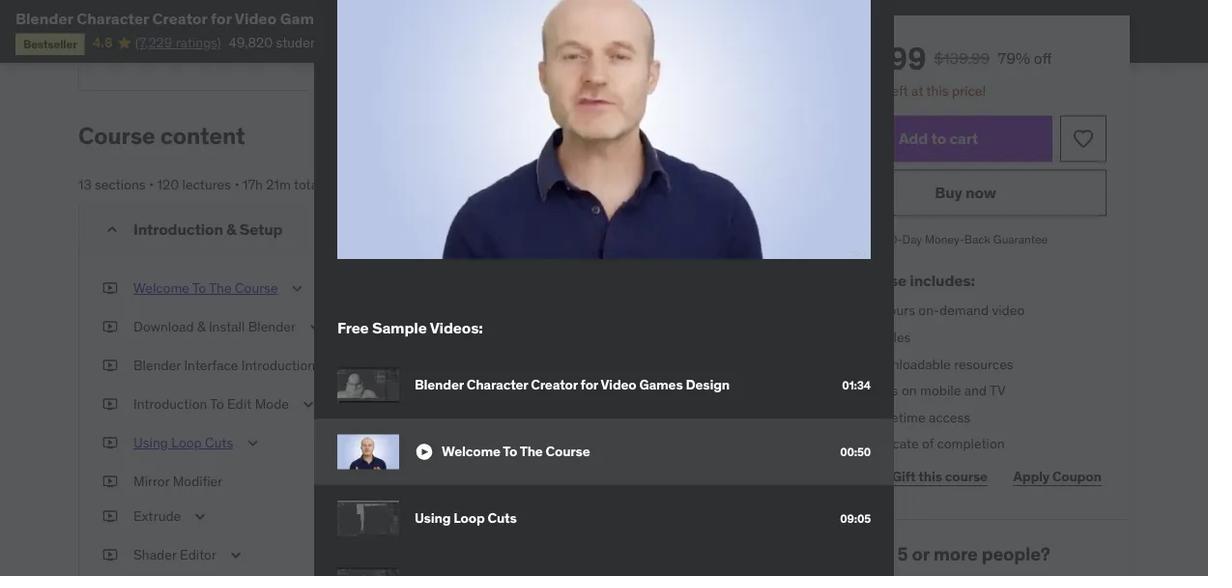 Task type: locate. For each thing, give the bounding box(es) containing it.
course down completion
[[945, 468, 988, 485]]

1 horizontal spatial course
[[945, 468, 988, 485]]

off
[[1034, 48, 1052, 68]]

your up into
[[572, 0, 598, 5]]

1 horizontal spatial character
[[516, 33, 573, 50]]

now
[[966, 183, 997, 203]]

to left cart on the top right of page
[[932, 129, 947, 148]]

1 horizontal spatial loop
[[454, 510, 485, 527]]

2 vertical spatial introduction
[[133, 396, 207, 413]]

& left install at left bottom
[[197, 318, 205, 336]]

add for add your character into the unity game engine if you choose to do so.
[[459, 33, 484, 50]]

1 horizontal spatial welcome to the course
[[442, 443, 590, 461]]

full
[[856, 408, 877, 426]]

1 vertical spatial design
[[686, 377, 730, 394]]

xsmall image
[[428, 0, 444, 6], [102, 33, 118, 52], [428, 33, 444, 52], [102, 279, 118, 298], [102, 434, 118, 453], [102, 472, 118, 491], [102, 546, 118, 564]]

120
[[157, 175, 179, 193]]

0 horizontal spatial and
[[133, 6, 156, 24]]

it right the that
[[706, 0, 714, 5]]

character.
[[216, 33, 276, 50]]

2 right alarm image on the right top of page
[[844, 82, 852, 99]]

rig (add bones) to your character so that it can be animated.
[[459, 0, 714, 24]]

rig
[[459, 0, 479, 5]]

using down small icon
[[415, 510, 451, 527]]

0 vertical spatial using loop cuts
[[133, 434, 233, 452]]

1 horizontal spatial •
[[234, 175, 239, 193]]

&
[[226, 219, 236, 239], [197, 318, 205, 336]]

access
[[929, 408, 971, 426]]

0 horizontal spatial cuts
[[205, 434, 233, 452]]

your up if
[[487, 33, 513, 50]]

mirror modifier
[[133, 473, 223, 490]]

animated.
[[503, 6, 563, 24]]

30-day money-back guarantee
[[883, 232, 1048, 247]]

back
[[965, 232, 991, 247]]

course up 17.5
[[858, 270, 907, 290]]

0 horizontal spatial loop
[[171, 434, 202, 452]]

character inside the 'add your character into the unity game engine if you choose to do so.'
[[516, 33, 573, 50]]

to left give
[[305, 0, 317, 5]]

your right paint
[[215, 0, 241, 5]]

this right gift
[[919, 468, 943, 485]]

1 vertical spatial blender character creator for video games design
[[415, 377, 730, 394]]

add for add to cart
[[899, 129, 928, 148]]

2 horizontal spatial character
[[601, 0, 658, 5]]

0 vertical spatial lectures
[[182, 175, 231, 193]]

1 vertical spatial course
[[945, 468, 988, 485]]

welcome right small icon
[[442, 443, 501, 461]]

resources
[[954, 355, 1014, 372]]

0 vertical spatial course
[[858, 270, 907, 290]]

1 vertical spatial 2
[[856, 328, 863, 346]]

2 up 3
[[856, 328, 863, 346]]

can
[[459, 6, 481, 24]]

character up the 49,820 students
[[244, 0, 302, 5]]

and left tv
[[965, 382, 987, 399]]

17:18
[[701, 473, 731, 490]]

0 horizontal spatial character
[[244, 0, 302, 5]]

2 horizontal spatial to
[[503, 443, 517, 461]]

coupon
[[1053, 468, 1102, 485]]

• left 17h 21m
[[234, 175, 239, 193]]

using loop cuts
[[133, 434, 233, 452], [415, 510, 517, 527]]

0 vertical spatial the
[[209, 280, 232, 297]]

welcome to the course up download & install blender at the bottom of page
[[133, 280, 278, 297]]

the inside welcome to the course "button"
[[209, 280, 232, 297]]

0 vertical spatial using
[[133, 434, 168, 452]]

1 vertical spatial to
[[210, 396, 224, 413]]

1 vertical spatial video
[[601, 377, 637, 394]]

1 horizontal spatial add
[[899, 129, 928, 148]]

blender down download
[[133, 357, 181, 374]]

1 horizontal spatial video
[[601, 377, 637, 394]]

1 vertical spatial the
[[520, 443, 543, 461]]

1 vertical spatial using loop cuts
[[415, 510, 517, 527]]

0 vertical spatial and
[[133, 6, 156, 24]]

it
[[349, 0, 357, 5], [706, 0, 714, 5]]

0 horizontal spatial course
[[78, 121, 155, 150]]

downloadable
[[867, 355, 951, 372]]

using loop cuts up mirror modifier
[[133, 434, 233, 452]]

08:05
[[694, 396, 731, 413]]

so
[[661, 0, 675, 5]]

0 horizontal spatial video
[[235, 8, 277, 28]]

character inside rig (add bones) to your character so that it can be animated.
[[601, 0, 658, 5]]

0 vertical spatial games
[[280, 8, 331, 28]]

add
[[459, 33, 484, 50], [899, 129, 928, 148]]

• left 1hr
[[668, 221, 673, 238]]

1 vertical spatial using
[[415, 510, 451, 527]]

• left 120
[[149, 175, 154, 193]]

the
[[603, 33, 623, 50]]

2
[[844, 82, 852, 99], [856, 328, 863, 346]]

character down videos:
[[467, 377, 528, 394]]

0 vertical spatial welcome to the course
[[133, 280, 278, 297]]

1 horizontal spatial games
[[639, 377, 683, 394]]

guarantee
[[994, 232, 1048, 247]]

video
[[992, 302, 1025, 319]]

1 horizontal spatial &
[[226, 219, 236, 239]]

blender right install at left bottom
[[248, 318, 296, 336]]

colour
[[360, 0, 397, 5]]

welcome
[[133, 280, 189, 297], [442, 443, 501, 461]]

it inside texture paint your character to give it colour and details.
[[349, 0, 357, 5]]

modifier
[[173, 473, 223, 490]]

your
[[215, 0, 241, 5], [572, 0, 598, 5], [187, 33, 213, 50], [487, 33, 513, 50]]

cuts inside using loop cuts button
[[205, 434, 233, 452]]

this right at
[[927, 82, 949, 99]]

1 vertical spatial introduction
[[241, 357, 315, 374]]

and down texture
[[133, 6, 156, 24]]

0 vertical spatial creator
[[152, 8, 207, 28]]

1 vertical spatial lectures
[[618, 221, 665, 238]]

1 horizontal spatial creator
[[531, 377, 578, 394]]

character up choose
[[516, 33, 573, 50]]

1 horizontal spatial and
[[965, 382, 987, 399]]

using up the mirror
[[133, 434, 168, 452]]

introduction up using loop cuts button
[[133, 396, 207, 413]]

texture paint your character to give it colour and details.
[[133, 0, 397, 24]]

0 horizontal spatial the
[[209, 280, 232, 297]]

(7,229 ratings)
[[135, 34, 221, 51]]

loop inside button
[[171, 434, 202, 452]]

free
[[337, 318, 369, 338]]

add up engine in the left top of the page
[[459, 33, 484, 50]]

1 it from the left
[[349, 0, 357, 5]]

1hr
[[676, 221, 693, 238]]

13 sections • 120 lectures • 17h 21m total length
[[78, 175, 363, 193]]

1 vertical spatial this
[[919, 468, 943, 485]]

xsmall image
[[102, 318, 118, 337], [102, 356, 118, 375], [825, 381, 840, 400], [102, 395, 118, 414], [825, 408, 840, 427], [825, 435, 840, 454], [102, 507, 118, 526]]

1 vertical spatial cuts
[[488, 510, 517, 527]]

0 horizontal spatial welcome
[[133, 280, 189, 297]]

course
[[858, 270, 907, 290], [945, 468, 988, 485]]

2 vertical spatial course
[[546, 443, 590, 461]]

welcome to the course right small icon
[[442, 443, 590, 461]]

0 vertical spatial &
[[226, 219, 236, 239]]

0 vertical spatial cuts
[[205, 434, 233, 452]]

0 vertical spatial introduction
[[133, 219, 223, 239]]

design
[[335, 8, 386, 28], [686, 377, 730, 394]]

character
[[244, 0, 302, 5], [601, 0, 658, 5], [516, 33, 573, 50]]

to up download & install blender at the bottom of page
[[192, 280, 206, 297]]

0 horizontal spatial to
[[192, 280, 206, 297]]

design down colour
[[335, 8, 386, 28]]

49,820 students
[[229, 34, 329, 51]]

1 vertical spatial add
[[899, 129, 928, 148]]

0 horizontal spatial using loop cuts
[[133, 434, 233, 452]]

alarm image
[[825, 82, 840, 98]]

course
[[78, 121, 155, 150], [235, 280, 278, 297], [546, 443, 590, 461]]

1 horizontal spatial welcome
[[442, 443, 501, 461]]

character left so
[[601, 0, 658, 5]]

0 horizontal spatial •
[[149, 175, 154, 193]]

2 horizontal spatial •
[[668, 221, 673, 238]]

add inside button
[[899, 129, 928, 148]]

0 vertical spatial to
[[192, 280, 206, 297]]

lectures right 120
[[182, 175, 231, 193]]

1 horizontal spatial 2
[[856, 328, 863, 346]]

$29.99 $139.99 79% off
[[825, 39, 1052, 77]]

0 horizontal spatial &
[[197, 318, 205, 336]]

and
[[133, 6, 156, 24], [965, 382, 987, 399]]

course inside "button"
[[235, 280, 278, 297]]

video
[[235, 8, 277, 28], [601, 377, 637, 394]]

01:34
[[842, 378, 871, 393]]

welcome up download
[[133, 280, 189, 297]]

1 horizontal spatial it
[[706, 0, 714, 5]]

0 horizontal spatial creator
[[152, 8, 207, 28]]

2 days left at this price!
[[844, 82, 986, 99]]

0 horizontal spatial add
[[459, 33, 484, 50]]

to right bones)
[[556, 0, 568, 5]]

character up 4.8 at the left
[[76, 8, 149, 28]]

using
[[133, 434, 168, 452], [415, 510, 451, 527]]

add inside the 'add your character into the unity game engine if you choose to do so.'
[[459, 33, 484, 50]]

0 vertical spatial blender character creator for video games design
[[15, 8, 386, 28]]

buy now button
[[825, 170, 1107, 216]]

add down 2 days left at this price!
[[899, 129, 928, 148]]

& left setup
[[226, 219, 236, 239]]

introduction down 120
[[133, 219, 223, 239]]

0 vertical spatial course
[[78, 121, 155, 150]]

9
[[607, 221, 615, 238]]

course content
[[78, 121, 245, 150]]

to right small icon
[[503, 443, 517, 461]]

to inside "button"
[[192, 280, 206, 297]]

0 vertical spatial welcome
[[133, 280, 189, 297]]

0 vertical spatial loop
[[171, 434, 202, 452]]

0 vertical spatial design
[[335, 8, 386, 28]]

sample
[[372, 318, 427, 338]]

1 horizontal spatial for
[[581, 377, 598, 394]]

• for 9
[[668, 221, 673, 238]]

0 horizontal spatial character
[[76, 8, 149, 28]]

1 vertical spatial &
[[197, 318, 205, 336]]

this
[[927, 82, 949, 99], [919, 468, 943, 485]]

10:00
[[696, 357, 731, 374]]

0 horizontal spatial 2
[[844, 82, 852, 99]]

1 horizontal spatial the
[[520, 443, 543, 461]]

welcome to the course
[[133, 280, 278, 297], [442, 443, 590, 461]]

to left do
[[586, 52, 598, 69]]

•
[[149, 175, 154, 193], [234, 175, 239, 193], [668, 221, 673, 238]]

1 vertical spatial games
[[639, 377, 683, 394]]

0 vertical spatial add
[[459, 33, 484, 50]]

5
[[898, 543, 908, 566]]

it right give
[[349, 0, 357, 5]]

1 horizontal spatial course
[[235, 280, 278, 297]]

2 horizontal spatial course
[[546, 443, 590, 461]]

1 horizontal spatial using loop cuts
[[415, 510, 517, 527]]

character inside texture paint your character to give it colour and details.
[[244, 0, 302, 5]]

0 vertical spatial this
[[927, 82, 949, 99]]

1 horizontal spatial blender character creator for video games design
[[415, 377, 730, 394]]

0 horizontal spatial welcome to the course
[[133, 280, 278, 297]]

1 vertical spatial course
[[235, 280, 278, 297]]

blender
[[15, 8, 73, 28], [248, 318, 296, 336], [133, 357, 181, 374], [415, 377, 464, 394]]

lectures right 9
[[618, 221, 665, 238]]

0 horizontal spatial using
[[133, 434, 168, 452]]

0 horizontal spatial it
[[349, 0, 357, 5]]

bestseller
[[23, 36, 77, 51]]

to left edit
[[210, 396, 224, 413]]

0 horizontal spatial for
[[211, 8, 232, 28]]

2 it from the left
[[706, 0, 714, 5]]

design up 08:05
[[686, 377, 730, 394]]

0 vertical spatial character
[[76, 8, 149, 28]]

introduction up mode
[[241, 357, 315, 374]]

using loop cuts down small icon
[[415, 510, 517, 527]]

your down details. at the top left of page
[[187, 33, 213, 50]]

the
[[209, 280, 232, 297], [520, 443, 543, 461]]

engine
[[459, 52, 500, 69]]

17.5
[[856, 302, 878, 319]]

1 horizontal spatial design
[[686, 377, 730, 394]]

sections
[[95, 175, 146, 193]]



Task type: vqa. For each thing, say whether or not it's contained in the screenshot.
top the The
yes



Task type: describe. For each thing, give the bounding box(es) containing it.
welcome inside "button"
[[133, 280, 189, 297]]

animate
[[133, 33, 184, 50]]

completion
[[937, 435, 1005, 453]]

blender up bestseller
[[15, 8, 73, 28]]

left
[[888, 82, 909, 99]]

apply coupon
[[1014, 468, 1102, 485]]

at
[[912, 82, 924, 99]]

to inside the 'add your character into the unity game engine if you choose to do so.'
[[586, 52, 598, 69]]

0 horizontal spatial blender character creator for video games design
[[15, 8, 386, 28]]

0 horizontal spatial lectures
[[182, 175, 231, 193]]

total
[[294, 175, 321, 193]]

1 vertical spatial welcome to the course
[[442, 443, 590, 461]]

blender interface introduction
[[133, 357, 315, 374]]

introduction for introduction & setup
[[133, 219, 223, 239]]

people?
[[982, 543, 1051, 566]]

0 horizontal spatial design
[[335, 8, 386, 28]]

training
[[825, 543, 894, 566]]

to inside rig (add bones) to your character so that it can be animated.
[[556, 0, 568, 5]]

be
[[484, 6, 499, 24]]

13
[[78, 175, 92, 193]]

you
[[515, 52, 536, 69]]

extrude
[[133, 507, 181, 525]]

price!
[[952, 82, 986, 99]]

1 horizontal spatial character
[[467, 377, 528, 394]]

shader editor
[[133, 546, 216, 563]]

your inside the 'add your character into the unity game engine if you choose to do so.'
[[487, 33, 513, 50]]

day
[[903, 232, 922, 247]]

articles
[[867, 328, 911, 346]]

blender down videos:
[[415, 377, 464, 394]]

• for 13
[[149, 175, 154, 193]]

demand
[[940, 302, 989, 319]]

apply coupon button
[[1009, 457, 1107, 496]]

introduction for introduction to edit mode
[[133, 396, 207, 413]]

1 vertical spatial creator
[[531, 377, 578, 394]]

includes:
[[910, 270, 975, 290]]

to inside texture paint your character to give it colour and details.
[[305, 0, 317, 5]]

1 vertical spatial welcome
[[442, 443, 501, 461]]

hours
[[881, 302, 916, 319]]

and inside texture paint your character to give it colour and details.
[[133, 6, 156, 24]]

access on mobile and tv
[[856, 382, 1006, 399]]

game
[[661, 33, 695, 50]]

small image
[[102, 220, 122, 239]]

free sample videos:
[[337, 318, 483, 338]]

gift
[[892, 468, 916, 485]]

introduction & setup
[[133, 219, 283, 239]]

edit
[[227, 396, 252, 413]]

that
[[678, 0, 703, 5]]

apply
[[1014, 468, 1050, 485]]

1 vertical spatial for
[[581, 377, 598, 394]]

add to cart
[[899, 129, 978, 148]]

30-
[[883, 232, 903, 247]]

buy
[[935, 183, 963, 203]]

your inside rig (add bones) to your character so that it can be animated.
[[572, 0, 598, 5]]

1 horizontal spatial using
[[415, 510, 451, 527]]

access
[[856, 382, 899, 399]]

2 inside 17.5 hours on-demand video 2 articles 3 downloadable resources
[[856, 328, 863, 346]]

shader
[[133, 546, 176, 563]]

mode
[[255, 396, 289, 413]]

tv
[[990, 382, 1006, 399]]

students
[[276, 34, 329, 51]]

share
[[830, 468, 866, 485]]

add your character into the unity game engine if you choose to do so.
[[459, 33, 695, 69]]

(add
[[483, 0, 509, 5]]

setup
[[239, 219, 283, 239]]

days
[[855, 82, 885, 99]]

on-
[[919, 302, 940, 319]]

on
[[902, 382, 917, 399]]

using loop cuts button
[[133, 434, 233, 457]]

small image
[[415, 443, 434, 462]]

0 vertical spatial 2
[[844, 82, 852, 99]]

if
[[504, 52, 511, 69]]

full lifetime access
[[856, 408, 971, 426]]

0 horizontal spatial games
[[280, 8, 331, 28]]

2 vertical spatial to
[[503, 443, 517, 461]]

this course includes:
[[825, 270, 975, 290]]

0 vertical spatial video
[[235, 8, 277, 28]]

gift this course link
[[887, 457, 993, 496]]

give
[[320, 0, 345, 5]]

download & install blender
[[133, 318, 296, 336]]

your inside texture paint your character to give it colour and details.
[[215, 0, 241, 5]]

9 lectures • 1hr 16min
[[607, 221, 731, 238]]

0 horizontal spatial course
[[858, 270, 907, 290]]

49,820
[[229, 34, 273, 51]]

16min
[[696, 221, 731, 238]]

1 vertical spatial loop
[[454, 510, 485, 527]]

progress bar slider
[[349, 241, 859, 265]]

length
[[325, 175, 363, 193]]

it inside rig (add bones) to your character so that it can be animated.
[[706, 0, 714, 5]]

00:50
[[840, 445, 871, 459]]

& for download
[[197, 318, 205, 336]]

$139.99
[[934, 48, 990, 68]]

buy now
[[935, 183, 997, 203]]

1 horizontal spatial cuts
[[488, 510, 517, 527]]

do
[[602, 52, 617, 69]]

1 horizontal spatial lectures
[[618, 221, 665, 238]]

4.8
[[93, 34, 112, 51]]

17h 21m
[[243, 175, 291, 193]]

& for introduction
[[226, 219, 236, 239]]

to inside button
[[932, 129, 947, 148]]

bones)
[[512, 0, 553, 5]]

unity
[[626, 33, 658, 50]]

into
[[577, 33, 600, 50]]

paint
[[181, 0, 212, 5]]

so.
[[620, 52, 638, 69]]

(7,229
[[135, 34, 172, 51]]

wishlist image
[[1072, 127, 1095, 150]]

0 vertical spatial for
[[211, 8, 232, 28]]

1 vertical spatial and
[[965, 382, 987, 399]]

using inside using loop cuts button
[[133, 434, 168, 452]]

install
[[209, 318, 245, 336]]

lifetime
[[880, 408, 926, 426]]

09:05
[[840, 511, 871, 526]]

certificate of completion
[[856, 435, 1005, 453]]

training 5 or more people?
[[825, 543, 1051, 566]]

introduction to edit mode
[[133, 396, 289, 413]]

content
[[160, 121, 245, 150]]

choose
[[539, 52, 583, 69]]

mirror
[[133, 473, 170, 490]]

share button
[[825, 457, 872, 496]]



